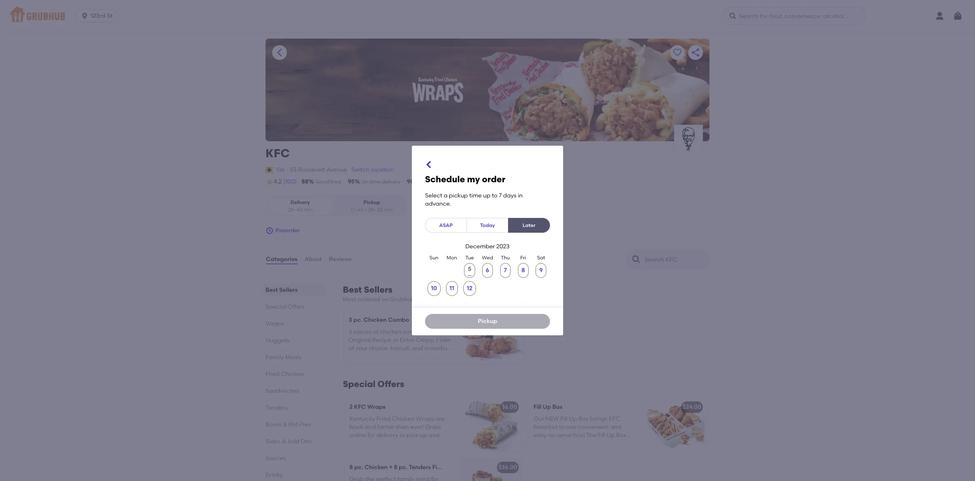 Task type: describe. For each thing, give the bounding box(es) containing it.
most
[[343, 297, 356, 304]]

123rd st
[[91, 12, 113, 19]]

medium
[[430, 346, 453, 353]]

wraps tab
[[266, 320, 323, 329]]

•
[[365, 207, 367, 213]]

1 horizontal spatial 8
[[394, 465, 398, 472]]

88
[[302, 178, 309, 185]]

fried chicken
[[266, 371, 304, 378]]

my
[[467, 174, 480, 185]]

select
[[425, 192, 443, 199]]

special offers inside tab
[[266, 304, 305, 311]]

136
[[276, 166, 285, 173]]

caret left icon image
[[275, 48, 285, 58]]

on
[[381, 297, 388, 304]]

chicken for best sellers
[[364, 317, 387, 324]]

wed
[[482, 255, 493, 261]]

wraps inside tab
[[266, 321, 284, 328]]

3 for 3 pieces of chicken available in original recipe or extra crispy,  1 side of your choice, biscuit, and a medium drink
[[349, 329, 352, 336]]

90
[[407, 178, 414, 185]]

6 button
[[482, 264, 493, 278]]

7 inside button
[[504, 267, 507, 274]]

12
[[467, 285, 473, 292]]

drink
[[349, 354, 363, 361]]

meals
[[285, 355, 302, 361]]

share icon image
[[691, 48, 701, 58]]

1 horizontal spatial of
[[373, 329, 379, 336]]

min inside the pickup 1.1 mi • 20–30 min
[[384, 207, 393, 213]]

mi
[[357, 207, 363, 213]]

drinks
[[266, 473, 283, 480]]

8 for 8
[[522, 267, 525, 274]]

today
[[480, 223, 495, 229]]

pickup 1.1 mi • 20–30 min
[[351, 200, 393, 213]]

preorder button
[[266, 224, 300, 239]]

2 horizontal spatial svg image
[[953, 11, 963, 21]]

asap
[[439, 223, 453, 229]]

food
[[330, 179, 341, 185]]

12 button
[[463, 282, 476, 297]]

3 for 3 pc. chicken combo
[[349, 317, 352, 324]]

sat
[[537, 255, 545, 261]]

available
[[403, 329, 429, 336]]

later
[[523, 223, 536, 229]]

& for bowls
[[283, 422, 287, 429]]

today button
[[467, 219, 509, 233]]

about
[[305, 256, 322, 263]]

sandwiches
[[266, 388, 299, 395]]

time inside select a pickup time up to 7 days in advance.
[[469, 192, 482, 199]]

pickup button
[[425, 315, 550, 329]]

star icon image
[[266, 178, 274, 186]]

1 horizontal spatial wraps
[[367, 404, 386, 411]]

ordered
[[358, 297, 380, 304]]

on time delivery
[[362, 179, 400, 185]]

chicken for special offers
[[365, 465, 388, 472]]

st
[[107, 12, 113, 19]]

location
[[371, 166, 394, 173]]

later button
[[508, 219, 550, 233]]

search icon image
[[632, 255, 642, 265]]

grubhub
[[390, 297, 415, 304]]

sides
[[266, 439, 280, 446]]

best for best sellers
[[266, 287, 278, 294]]

8 button
[[518, 264, 529, 278]]

select a pickup time up to 7 days in advance.
[[425, 192, 523, 208]]

and
[[412, 346, 423, 353]]

tue
[[466, 255, 474, 261]]

2 kfc wraps image
[[461, 399, 522, 452]]

your
[[356, 346, 368, 353]]

0 horizontal spatial up
[[442, 465, 450, 472]]

switch
[[351, 166, 370, 173]]

0 horizontal spatial svg image
[[424, 160, 434, 170]]

sellers for best sellers
[[279, 287, 298, 294]]

good food
[[316, 179, 341, 185]]

0 horizontal spatial fill
[[433, 465, 440, 472]]

bowls & pot pies
[[266, 422, 311, 429]]

add
[[288, 439, 299, 446]]

pickup
[[449, 192, 468, 199]]

1 vertical spatial tenders
[[409, 465, 431, 472]]

good
[[316, 179, 329, 185]]

53
[[290, 166, 297, 173]]

best sellers tab
[[266, 286, 323, 295]]

8 pc. chicken + 8 pc. tenders fill up
[[350, 465, 450, 472]]

a inside select a pickup time up to 7 days in advance.
[[444, 192, 448, 199]]

(100)
[[283, 178, 297, 185]]

2023
[[497, 244, 510, 251]]

a inside "3 pieces of chicken available in original recipe or extra crispy,  1 side of your choice, biscuit, and a medium drink"
[[425, 346, 428, 353]]

fill up box image
[[645, 399, 706, 452]]

offers inside tab
[[288, 304, 305, 311]]

9
[[540, 267, 543, 274]]

combo
[[388, 317, 409, 324]]

thu
[[501, 255, 510, 261]]

3 pieces of chicken available in original recipe or extra crispy,  1 side of your choice, biscuit, and a medium drink
[[349, 329, 453, 361]]

to
[[492, 192, 498, 199]]

drinks tab
[[266, 472, 323, 480]]

+
[[389, 465, 393, 472]]

in inside "3 pieces of chicken available in original recipe or extra crispy,  1 side of your choice, biscuit, and a medium drink"
[[430, 329, 435, 336]]

nuggets tab
[[266, 337, 323, 345]]

pies
[[299, 422, 311, 429]]

nuggets
[[266, 338, 289, 345]]

switch location button
[[351, 166, 395, 175]]

svg image for 123rd st
[[81, 12, 89, 20]]

sandwiches tab
[[266, 387, 323, 396]]

sun
[[430, 255, 439, 261]]

best sellers
[[266, 287, 298, 294]]

10
[[431, 285, 437, 292]]

pot
[[289, 422, 298, 429]]

123rd
[[91, 12, 105, 19]]

december
[[466, 244, 495, 251]]

2
[[350, 404, 353, 411]]

1
[[436, 337, 438, 344]]

3 pc. chicken combo image
[[461, 310, 523, 364]]



Task type: vqa. For each thing, say whether or not it's contained in the screenshot.
Box
yes



Task type: locate. For each thing, give the bounding box(es) containing it.
3 left pieces
[[349, 329, 352, 336]]

correct
[[421, 179, 440, 185]]

reviews
[[329, 256, 352, 263]]

pieces
[[353, 329, 372, 336]]

in
[[518, 192, 523, 199], [430, 329, 435, 336]]

0 vertical spatial wraps
[[266, 321, 284, 328]]

min down delivery
[[304, 207, 313, 213]]

svg image for preorder
[[266, 227, 274, 235]]

1 horizontal spatial svg image
[[266, 227, 274, 235]]

95
[[348, 178, 355, 185]]

1 vertical spatial special offers
[[343, 380, 404, 390]]

0 vertical spatial tenders
[[266, 405, 288, 412]]

best up most
[[343, 285, 362, 295]]

advance.
[[425, 201, 451, 208]]

2 3 from the top
[[349, 329, 352, 336]]

$24.00
[[683, 404, 702, 411]]

biscuit,
[[391, 346, 411, 353]]

pc. for best sellers
[[354, 317, 362, 324]]

offers up 2 kfc wraps
[[378, 380, 404, 390]]

1 horizontal spatial in
[[518, 192, 523, 199]]

recipe
[[372, 337, 392, 344]]

& left add at the left
[[282, 439, 286, 446]]

1 3 from the top
[[349, 317, 352, 324]]

3 pc. chicken combo
[[349, 317, 409, 324]]

kfc
[[266, 146, 290, 160], [354, 404, 366, 411]]

0 vertical spatial special offers
[[266, 304, 305, 311]]

1 horizontal spatial best
[[343, 285, 362, 295]]

0 vertical spatial in
[[518, 192, 523, 199]]

pickup
[[364, 200, 380, 206], [478, 318, 497, 325]]

delivery 25–40 min
[[288, 200, 313, 213]]

sauces tab
[[266, 455, 323, 463]]

1 horizontal spatial time
[[469, 192, 482, 199]]

svg image inside main navigation navigation
[[729, 12, 737, 20]]

days
[[503, 192, 517, 199]]

wraps up nuggets
[[266, 321, 284, 328]]

a
[[444, 192, 448, 199], [425, 346, 428, 353]]

svg image
[[953, 11, 963, 21], [81, 12, 89, 20], [266, 227, 274, 235]]

min inside delivery 25–40 min
[[304, 207, 313, 213]]

$36.00
[[499, 465, 517, 472]]

categories
[[266, 256, 298, 263]]

sellers up the special offers tab
[[279, 287, 298, 294]]

0 horizontal spatial 7
[[499, 192, 502, 199]]

sellers up on
[[364, 285, 393, 295]]

chicken inside tab
[[281, 371, 304, 378]]

Search KFC search field
[[644, 256, 707, 264]]

of up recipe
[[373, 329, 379, 336]]

0 horizontal spatial kfc
[[266, 146, 290, 160]]

family meals tab
[[266, 354, 323, 362]]

0 horizontal spatial best
[[266, 287, 278, 294]]

pc.
[[354, 317, 362, 324], [354, 465, 363, 472], [399, 465, 408, 472]]

1 horizontal spatial up
[[543, 404, 551, 411]]

0 horizontal spatial wraps
[[266, 321, 284, 328]]

1 vertical spatial wraps
[[367, 404, 386, 411]]

1.1
[[351, 207, 356, 213]]

chicken
[[380, 329, 402, 336]]

2 kfc wraps
[[350, 404, 386, 411]]

best
[[343, 285, 362, 295], [266, 287, 278, 294]]

& inside bowls & pot pies tab
[[283, 422, 287, 429]]

in inside select a pickup time up to 7 days in advance.
[[518, 192, 523, 199]]

0 vertical spatial up
[[543, 404, 551, 411]]

0 horizontal spatial of
[[349, 346, 354, 353]]

0 vertical spatial svg image
[[729, 12, 737, 20]]

pickup inside the pickup 1.1 mi • 20–30 min
[[364, 200, 380, 206]]

0 horizontal spatial min
[[304, 207, 313, 213]]

min
[[304, 207, 313, 213], [384, 207, 393, 213]]

option group containing delivery 25–40 min
[[266, 196, 407, 217]]

main navigation navigation
[[0, 0, 975, 32]]

0 vertical spatial time
[[370, 179, 381, 185]]

min right 20–30
[[384, 207, 393, 213]]

0 horizontal spatial special
[[266, 304, 286, 311]]

about button
[[304, 245, 322, 275]]

special inside tab
[[266, 304, 286, 311]]

svg image
[[729, 12, 737, 20], [424, 160, 434, 170]]

1 horizontal spatial pickup
[[478, 318, 497, 325]]

0 vertical spatial kfc
[[266, 146, 290, 160]]

1 min from the left
[[304, 207, 313, 213]]

2 vertical spatial chicken
[[365, 465, 388, 472]]

kfc up 136
[[266, 146, 290, 160]]

fri
[[521, 255, 526, 261]]

up
[[483, 192, 491, 199]]

1 vertical spatial of
[[349, 346, 354, 353]]

8 left + at the bottom left of the page
[[350, 465, 353, 472]]

0 horizontal spatial sellers
[[279, 287, 298, 294]]

a up advance.
[[444, 192, 448, 199]]

or
[[393, 337, 399, 344]]

1 vertical spatial 7
[[504, 267, 507, 274]]

preorder
[[276, 227, 300, 234]]

1 vertical spatial a
[[425, 346, 428, 353]]

sellers for best sellers most ordered on grubhub
[[364, 285, 393, 295]]

option group
[[266, 196, 407, 217]]

order up to
[[482, 174, 506, 185]]

special offers up 2 kfc wraps
[[343, 380, 404, 390]]

family
[[266, 355, 284, 361]]

of
[[373, 329, 379, 336], [349, 346, 354, 353]]

1 vertical spatial svg image
[[424, 160, 434, 170]]

crispy,
[[416, 337, 435, 344]]

2 horizontal spatial 8
[[522, 267, 525, 274]]

1 vertical spatial offers
[[378, 380, 404, 390]]

of up drink
[[349, 346, 354, 353]]

0 vertical spatial 7
[[499, 192, 502, 199]]

0 vertical spatial a
[[444, 192, 448, 199]]

1 vertical spatial special
[[343, 380, 376, 390]]

best up the special offers tab
[[266, 287, 278, 294]]

1 horizontal spatial tenders
[[409, 465, 431, 472]]

0 vertical spatial offers
[[288, 304, 305, 311]]

pc. right + at the bottom left of the page
[[399, 465, 408, 472]]

0 horizontal spatial tenders
[[266, 405, 288, 412]]

special offers down best sellers
[[266, 304, 305, 311]]

bowls & pot pies tab
[[266, 421, 323, 430]]

on
[[362, 179, 369, 185]]

6
[[486, 267, 489, 274]]

choice,
[[369, 346, 389, 353]]

7 inside select a pickup time up to 7 days in advance.
[[499, 192, 502, 199]]

family meals
[[266, 355, 302, 361]]

side
[[440, 337, 451, 344]]

10 button
[[427, 282, 441, 297]]

0 horizontal spatial svg image
[[81, 12, 89, 20]]

special up 2
[[343, 380, 376, 390]]

box
[[553, 404, 563, 411]]

1 horizontal spatial 7
[[504, 267, 507, 274]]

special offers
[[266, 304, 305, 311], [343, 380, 404, 390]]

1 horizontal spatial offers
[[378, 380, 404, 390]]

& for sides
[[282, 439, 286, 446]]

& inside sides & add ons tab
[[282, 439, 286, 446]]

up
[[543, 404, 551, 411], [442, 465, 450, 472]]

1 vertical spatial pickup
[[478, 318, 497, 325]]

1 horizontal spatial a
[[444, 192, 448, 199]]

0 horizontal spatial pickup
[[364, 200, 380, 206]]

20–30
[[368, 207, 383, 213]]

in up crispy,
[[430, 329, 435, 336]]

8 pc. chicken + 8 pc. tenders fill up image
[[461, 459, 522, 482]]

kfc right 2
[[354, 404, 366, 411]]

9 button
[[536, 264, 547, 278]]

a down crispy,
[[425, 346, 428, 353]]

0 vertical spatial of
[[373, 329, 379, 336]]

avenue
[[327, 166, 347, 173]]

0 vertical spatial pickup
[[364, 200, 380, 206]]

sides & add ons tab
[[266, 438, 323, 447]]

december 2023
[[466, 244, 510, 251]]

pickup up 20–30
[[364, 200, 380, 206]]

save this restaurant image
[[673, 48, 683, 58]]

time left up
[[469, 192, 482, 199]]

pc. left + at the bottom left of the page
[[354, 465, 363, 472]]

fried chicken tab
[[266, 371, 323, 379]]

tenders
[[266, 405, 288, 412], [409, 465, 431, 472]]

7 right to
[[499, 192, 502, 199]]

pc. up pieces
[[354, 317, 362, 324]]

wraps right 2
[[367, 404, 386, 411]]

1 horizontal spatial special
[[343, 380, 376, 390]]

tenders right + at the bottom left of the page
[[409, 465, 431, 472]]

& left pot at the left of the page
[[283, 422, 287, 429]]

1 horizontal spatial special offers
[[343, 380, 404, 390]]

1 vertical spatial chicken
[[281, 371, 304, 378]]

4.2
[[274, 179, 282, 185]]

special offers tab
[[266, 303, 323, 312]]

pickup for pickup 1.1 mi • 20–30 min
[[364, 200, 380, 206]]

pickup for pickup
[[478, 318, 497, 325]]

1 horizontal spatial fill
[[534, 404, 542, 411]]

chicken up pieces
[[364, 317, 387, 324]]

7 button
[[500, 264, 511, 278]]

svg image inside preorder button
[[266, 227, 274, 235]]

-
[[286, 166, 289, 173]]

0 vertical spatial fill
[[534, 404, 542, 411]]

3
[[349, 317, 352, 324], [349, 329, 352, 336]]

order right "correct"
[[441, 179, 454, 185]]

extra
[[400, 337, 414, 344]]

1 vertical spatial kfc
[[354, 404, 366, 411]]

roosevelt
[[298, 166, 325, 173]]

8 for 8 pc. chicken + 8 pc. tenders fill up
[[350, 465, 353, 472]]

pickup inside 'button'
[[478, 318, 497, 325]]

sellers inside best sellers most ordered on grubhub
[[364, 285, 393, 295]]

best for best sellers most ordered on grubhub
[[343, 285, 362, 295]]

0 horizontal spatial a
[[425, 346, 428, 353]]

1 vertical spatial time
[[469, 192, 482, 199]]

136 - 53 roosevelt avenue button
[[276, 166, 348, 175]]

0 vertical spatial chicken
[[364, 317, 387, 324]]

switch location
[[351, 166, 394, 173]]

8
[[522, 267, 525, 274], [350, 465, 353, 472], [394, 465, 398, 472]]

best inside tab
[[266, 287, 278, 294]]

1 horizontal spatial svg image
[[729, 12, 737, 20]]

subscription pass image
[[266, 167, 274, 173]]

0 horizontal spatial time
[[370, 179, 381, 185]]

1 vertical spatial 3
[[349, 329, 352, 336]]

pickup left $12.35 at the right bottom of page
[[478, 318, 497, 325]]

123rd st button
[[75, 9, 121, 23]]

tenders up bowls
[[266, 405, 288, 412]]

special down best sellers
[[266, 304, 286, 311]]

order
[[482, 174, 506, 185], [441, 179, 454, 185]]

11
[[450, 285, 454, 292]]

0 horizontal spatial 8
[[350, 465, 353, 472]]

1 vertical spatial in
[[430, 329, 435, 336]]

3 inside "3 pieces of chicken available in original recipe or extra crispy,  1 side of your choice, biscuit, and a medium drink"
[[349, 329, 352, 336]]

11 button
[[446, 282, 458, 297]]

0 horizontal spatial in
[[430, 329, 435, 336]]

1 horizontal spatial kfc
[[354, 404, 366, 411]]

offers down best sellers tab
[[288, 304, 305, 311]]

0 vertical spatial 3
[[349, 317, 352, 324]]

3 down most
[[349, 317, 352, 324]]

tenders tab
[[266, 404, 323, 413]]

0 vertical spatial special
[[266, 304, 286, 311]]

1 horizontal spatial min
[[384, 207, 393, 213]]

1 horizontal spatial sellers
[[364, 285, 393, 295]]

7 down thu
[[504, 267, 507, 274]]

best inside best sellers most ordered on grubhub
[[343, 285, 362, 295]]

fill up box
[[534, 404, 563, 411]]

136 - 53 roosevelt avenue
[[276, 166, 347, 173]]

8 right + at the bottom left of the page
[[394, 465, 398, 472]]

0 horizontal spatial offers
[[288, 304, 305, 311]]

0 vertical spatial &
[[283, 422, 287, 429]]

cell
[[461, 264, 479, 278]]

chicken left + at the bottom left of the page
[[365, 465, 388, 472]]

sellers inside tab
[[279, 287, 298, 294]]

tenders inside tab
[[266, 405, 288, 412]]

pc. for special offers
[[354, 465, 363, 472]]

in right the days
[[518, 192, 523, 199]]

save this restaurant button
[[670, 45, 685, 60]]

svg image inside 123rd st button
[[81, 12, 89, 20]]

time right on
[[370, 179, 381, 185]]

mon
[[447, 255, 457, 261]]

reviews button
[[329, 245, 352, 275]]

8 inside "button"
[[522, 267, 525, 274]]

2 min from the left
[[384, 207, 393, 213]]

delivery
[[382, 179, 400, 185]]

1 vertical spatial up
[[442, 465, 450, 472]]

wraps
[[266, 321, 284, 328], [367, 404, 386, 411]]

1 vertical spatial fill
[[433, 465, 440, 472]]

correct order
[[421, 179, 454, 185]]

0 horizontal spatial special offers
[[266, 304, 305, 311]]

1 horizontal spatial order
[[482, 174, 506, 185]]

8 down fri
[[522, 267, 525, 274]]

1 vertical spatial &
[[282, 439, 286, 446]]

kfc logo image
[[674, 125, 703, 154]]

ons
[[301, 439, 312, 446]]

chicken down "meals"
[[281, 371, 304, 378]]

&
[[283, 422, 287, 429], [282, 439, 286, 446]]

0 horizontal spatial order
[[441, 179, 454, 185]]

delivery
[[291, 200, 310, 206]]



